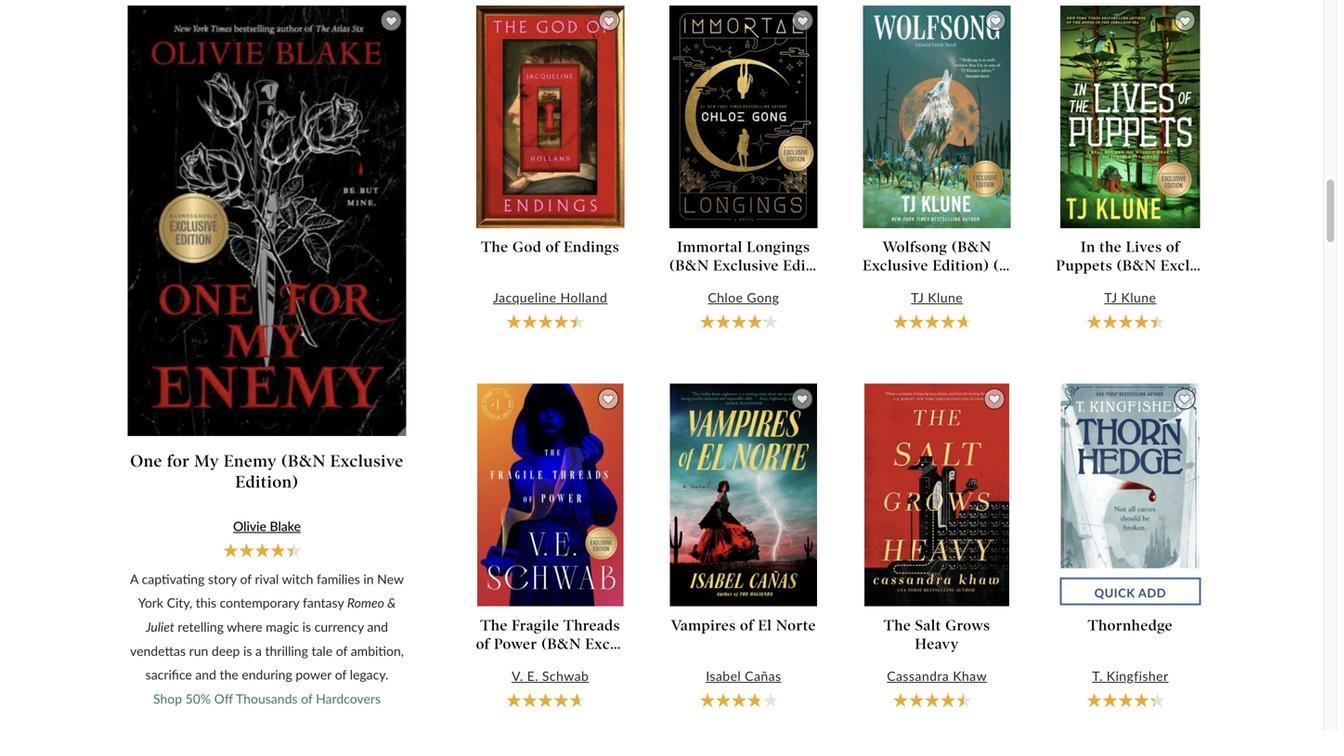 Task type: vqa. For each thing, say whether or not it's contained in the screenshot.


Task type: describe. For each thing, give the bounding box(es) containing it.
off
[[214, 692, 233, 707]]

of inside "link"
[[740, 617, 754, 635]]

cassandra
[[887, 669, 949, 685]]

contemporary
[[220, 596, 299, 611]]

of inside "in the lives of puppets (b&n exclusive edition)"
[[1167, 238, 1181, 256]]

power
[[494, 636, 538, 654]]

vampires
[[671, 617, 736, 635]]

the god of endings link
[[476, 238, 625, 257]]

the inside retelling where magic is currency and vendettas run deep is a thrilling tale of ambition, sacrifice and the enduring power of legacy. shop 50% off thousands of hardcovers
[[220, 668, 239, 683]]

legacy.
[[350, 668, 389, 683]]

exclusive inside the fragile threads of power (b&n exclusive edition)
[[585, 636, 651, 654]]

vampires of el norte link
[[670, 617, 818, 635]]

(b&n inside wolfsong (b&n exclusive edition) (green creek #1)
[[952, 238, 992, 256]]

v.
[[512, 669, 523, 685]]

(b&n inside the fragile threads of power (b&n exclusive edition)
[[542, 636, 581, 654]]

cassandra khaw
[[887, 669, 987, 685]]

the for the salt grows heavy
[[884, 617, 912, 635]]

title: one for my enemy (b&n exclusive edition), author: olivie blake image
[[128, 5, 406, 436]]

add
[[1139, 613, 1167, 627]]

families
[[317, 571, 360, 587]]

thousands
[[236, 692, 298, 707]]

longings
[[747, 238, 810, 256]]

exclusive inside one for my enemy (b&n exclusive edition)
[[330, 451, 404, 472]]

immortal
[[677, 238, 743, 256]]

retelling where magic is currency and vendettas run deep is a thrilling tale of ambition, sacrifice and the enduring power of legacy. shop 50% off thousands of hardcovers
[[130, 620, 404, 707]]

witch
[[282, 571, 313, 587]]

ambition,
[[351, 644, 404, 659]]

title: vampires of el norte, author: isabel cañas image
[[670, 384, 818, 607]]

(b&n inside one for my enemy (b&n exclusive edition)
[[281, 451, 326, 472]]

shop 50% off thousands of hardcovers link
[[153, 692, 381, 707]]

olivie
[[233, 519, 267, 535]]

of down power
[[301, 692, 313, 707]]

t.
[[1093, 669, 1103, 685]]

wolfsong
[[883, 238, 948, 256]]

creek
[[1046, 257, 1087, 275]]

tj klune for exclusive
[[911, 290, 963, 306]]

klune for exclusive
[[928, 290, 963, 306]]

a
[[130, 571, 138, 587]]

edition) inside one for my enemy (b&n exclusive edition)
[[235, 472, 299, 493]]

in the lives of puppets (b&n exclusive edition)
[[1056, 238, 1287, 275]]

threads
[[564, 617, 620, 635]]

isabel cañas
[[706, 669, 782, 685]]

york
[[138, 596, 163, 611]]

gong
[[747, 290, 780, 306]]

0 horizontal spatial is
[[243, 644, 252, 659]]

hardcovers
[[316, 692, 381, 707]]

new
[[377, 571, 404, 587]]

immortal longings (b&n exclusive edition)
[[670, 238, 840, 275]]

v. e. schwab
[[512, 669, 589, 685]]

enduring
[[242, 668, 292, 683]]

fragile
[[512, 617, 560, 635]]

in
[[364, 571, 374, 587]]

blake
[[270, 519, 301, 535]]

magic
[[266, 620, 299, 635]]

exclusive inside wolfsong (b&n exclusive edition) (green creek #1)
[[863, 257, 929, 275]]

jacqueline holland
[[493, 290, 608, 306]]

0 horizontal spatial and
[[195, 668, 216, 683]]

e.
[[527, 669, 539, 685]]

jacqueline holland link
[[476, 290, 625, 307]]

norte
[[776, 617, 816, 635]]

my
[[194, 451, 219, 472]]

lives
[[1126, 238, 1163, 256]]

wolfsong (b&n exclusive edition) (green creek #1)
[[863, 238, 1111, 275]]

where
[[227, 620, 263, 635]]

currency
[[315, 620, 364, 635]]

the for the fragile threads of power (b&n exclusive edition)
[[481, 617, 508, 635]]

the fragile threads of power (b&n exclusive edition)
[[476, 617, 712, 654]]

of right tale
[[336, 644, 348, 659]]

tj for lives
[[1105, 290, 1118, 306]]

title: wolfsong (b&n exclusive edition) (green creek #1), author: tj klune image
[[864, 5, 1011, 228]]

in
[[1081, 238, 1096, 256]]

shop
[[153, 692, 182, 707]]

power
[[296, 668, 332, 683]]

enemy
[[224, 451, 277, 472]]

edition) inside "in the lives of puppets (b&n exclusive edition)"
[[1231, 257, 1287, 275]]

cassandra khaw link
[[863, 668, 1012, 686]]

el
[[758, 617, 772, 635]]

sacrifice
[[145, 668, 192, 683]]

schwab
[[542, 669, 589, 685]]

olivie blake link
[[233, 516, 301, 538]]

(green
[[994, 257, 1042, 275]]

heavy
[[915, 636, 959, 654]]

chloe
[[708, 290, 743, 306]]

tj klune for lives
[[1105, 290, 1157, 306]]

tj for exclusive
[[911, 290, 924, 306]]

chloe gong link
[[670, 290, 818, 307]]

cañas
[[745, 669, 782, 685]]



Task type: locate. For each thing, give the bounding box(es) containing it.
tj klune link
[[863, 290, 1012, 307], [1056, 290, 1205, 307]]

the inside "in the lives of puppets (b&n exclusive edition)"
[[1100, 238, 1122, 256]]

holland
[[561, 290, 608, 306]]

of inside the fragile threads of power (b&n exclusive edition)
[[476, 636, 490, 654]]

khaw
[[953, 669, 987, 685]]

puppets
[[1056, 257, 1113, 275]]

juliet
[[146, 620, 174, 635]]

of left el
[[740, 617, 754, 635]]

(b&n down the lives
[[1117, 257, 1157, 275]]

city,
[[167, 596, 192, 611]]

2 tj klune from the left
[[1105, 290, 1157, 306]]

of right the lives
[[1167, 238, 1181, 256]]

grows
[[946, 617, 991, 635]]

klune down the lives
[[1122, 290, 1157, 306]]

&
[[387, 596, 396, 611]]

the up power
[[481, 617, 508, 635]]

the
[[481, 238, 509, 256], [481, 617, 508, 635], [884, 617, 912, 635]]

0 horizontal spatial klune
[[928, 290, 963, 306]]

1 tj klune from the left
[[911, 290, 963, 306]]

klune down wolfsong (b&n exclusive edition) (green creek #1)
[[928, 290, 963, 306]]

story
[[208, 571, 237, 587]]

the down deep
[[220, 668, 239, 683]]

1 horizontal spatial tj
[[1105, 290, 1118, 306]]

(b&n down immortal
[[670, 257, 709, 275]]

deep
[[212, 644, 240, 659]]

1 vertical spatial the
[[220, 668, 239, 683]]

1 tj from the left
[[911, 290, 924, 306]]

the god of endings
[[481, 238, 620, 256]]

the up #1)
[[1100, 238, 1122, 256]]

exclusive inside "in the lives of puppets (b&n exclusive edition)"
[[1161, 257, 1227, 275]]

the inside the salt grows heavy
[[884, 617, 912, 635]]

quick add
[[1095, 613, 1167, 627]]

tj klune down #1)
[[1105, 290, 1157, 306]]

v. e. schwab link
[[476, 668, 625, 686]]

edition) inside wolfsong (b&n exclusive edition) (green creek #1)
[[933, 257, 990, 275]]

t. kingfisher link
[[1056, 668, 1205, 686]]

0 horizontal spatial the
[[220, 668, 239, 683]]

olivie blake
[[233, 519, 301, 535]]

edition)
[[783, 257, 840, 275], [933, 257, 990, 275], [1231, 257, 1287, 275], [235, 472, 299, 493], [655, 636, 712, 654]]

tj klune link down wolfsong
[[863, 290, 1012, 307]]

the for the god of endings
[[481, 238, 509, 256]]

for
[[167, 451, 190, 472]]

title: the god of endings, author: jacqueline holland image
[[476, 5, 624, 228]]

(b&n down fragile
[[542, 636, 581, 654]]

tj down wolfsong
[[911, 290, 924, 306]]

tj klune link for exclusive
[[863, 290, 1012, 307]]

a
[[255, 644, 262, 659]]

tale
[[312, 644, 333, 659]]

vendettas
[[130, 644, 186, 659]]

isabel
[[706, 669, 741, 685]]

(b&n right wolfsong
[[952, 238, 992, 256]]

edition) inside immortal longings (b&n exclusive edition)
[[783, 257, 840, 275]]

the left 'salt'
[[884, 617, 912, 635]]

0 vertical spatial and
[[367, 620, 388, 635]]

title: the fragile threads of power (b&n exclusive edition), author: v. e. schwab image
[[477, 384, 624, 607]]

tj down #1)
[[1105, 290, 1118, 306]]

endings
[[564, 238, 620, 256]]

1 klune from the left
[[928, 290, 963, 306]]

the salt grows heavy
[[884, 617, 991, 654]]

1 horizontal spatial is
[[302, 620, 311, 635]]

this
[[196, 596, 216, 611]]

romeo
[[347, 596, 384, 611]]

fantasy
[[303, 596, 344, 611]]

title: thornhedge, author: t. kingfisher image
[[1061, 384, 1200, 607]]

0 vertical spatial the
[[1100, 238, 1122, 256]]

2 klune from the left
[[1122, 290, 1157, 306]]

2 tj klune link from the left
[[1056, 290, 1205, 307]]

retelling
[[178, 620, 224, 635]]

edition) inside the fragile threads of power (b&n exclusive edition)
[[655, 636, 712, 654]]

t. kingfisher
[[1093, 669, 1169, 685]]

2 tj from the left
[[1105, 290, 1118, 306]]

title: the salt grows heavy, author: cassandra khaw image
[[865, 384, 1010, 607]]

of up hardcovers
[[335, 668, 347, 683]]

klune for lives
[[1122, 290, 1157, 306]]

1 horizontal spatial and
[[367, 620, 388, 635]]

isabel cañas link
[[670, 668, 818, 686]]

quick
[[1095, 613, 1136, 627]]

50%
[[185, 692, 211, 707]]

(b&n right enemy
[[281, 451, 326, 472]]

is right "magic"
[[302, 620, 311, 635]]

1 vertical spatial is
[[243, 644, 252, 659]]

tj
[[911, 290, 924, 306], [1105, 290, 1118, 306]]

is left a
[[243, 644, 252, 659]]

0 horizontal spatial tj klune
[[911, 290, 963, 306]]

tj klune link for lives
[[1056, 290, 1205, 307]]

rival
[[255, 571, 279, 587]]

chloe gong
[[708, 290, 780, 306]]

god
[[513, 238, 542, 256]]

jacqueline
[[493, 290, 557, 306]]

tj klune link down #1)
[[1056, 290, 1205, 307]]

thornhedge link
[[1056, 617, 1205, 635]]

is
[[302, 620, 311, 635], [243, 644, 252, 659]]

of inside the a captivating story of rival witch families in new york city, this contemporary fantasy
[[240, 571, 252, 587]]

of right the god
[[546, 238, 560, 256]]

the inside the fragile threads of power (b&n exclusive edition)
[[481, 617, 508, 635]]

a captivating story of rival witch families in new york city, this contemporary fantasy
[[130, 571, 404, 611]]

of
[[546, 238, 560, 256], [1167, 238, 1181, 256], [240, 571, 252, 587], [740, 617, 754, 635], [476, 636, 490, 654], [336, 644, 348, 659], [335, 668, 347, 683], [301, 692, 313, 707]]

1 horizontal spatial tj klune
[[1105, 290, 1157, 306]]

0 horizontal spatial tj
[[911, 290, 924, 306]]

quick add button
[[1060, 605, 1201, 633]]

title: in the lives of puppets (b&n exclusive edition), author: tj klune image
[[1061, 5, 1201, 228]]

title: immortal longings (b&n exclusive edition), author: chloe gong image
[[670, 5, 818, 228]]

klune
[[928, 290, 963, 306], [1122, 290, 1157, 306]]

#1)
[[1091, 257, 1111, 275]]

0 vertical spatial is
[[302, 620, 311, 635]]

1 horizontal spatial the
[[1100, 238, 1122, 256]]

one for my enemy (b&n exclusive edition)
[[130, 451, 404, 493]]

vampires of el norte
[[671, 617, 816, 635]]

of left the rival
[[240, 571, 252, 587]]

1 vertical spatial and
[[195, 668, 216, 683]]

(b&n inside "in the lives of puppets (b&n exclusive edition)"
[[1117, 257, 1157, 275]]

and up ambition,
[[367, 620, 388, 635]]

and down run
[[195, 668, 216, 683]]

0 horizontal spatial tj klune link
[[863, 290, 1012, 307]]

1 horizontal spatial tj klune link
[[1056, 290, 1205, 307]]

of left power
[[476, 636, 490, 654]]

exclusive
[[713, 257, 779, 275], [863, 257, 929, 275], [1161, 257, 1227, 275], [330, 451, 404, 472], [585, 636, 651, 654]]

1 horizontal spatial klune
[[1122, 290, 1157, 306]]

the left the god
[[481, 238, 509, 256]]

kingfisher
[[1107, 669, 1169, 685]]

1 tj klune link from the left
[[863, 290, 1012, 307]]

(b&n inside immortal longings (b&n exclusive edition)
[[670, 257, 709, 275]]

tj klune down wolfsong
[[911, 290, 963, 306]]

exclusive inside immortal longings (b&n exclusive edition)
[[713, 257, 779, 275]]

captivating
[[142, 571, 205, 587]]

run
[[189, 644, 208, 659]]

salt
[[916, 617, 942, 635]]

thrilling
[[265, 644, 308, 659]]

(b&n
[[952, 238, 992, 256], [670, 257, 709, 275], [1117, 257, 1157, 275], [281, 451, 326, 472], [542, 636, 581, 654]]

tj klune
[[911, 290, 963, 306], [1105, 290, 1157, 306]]



